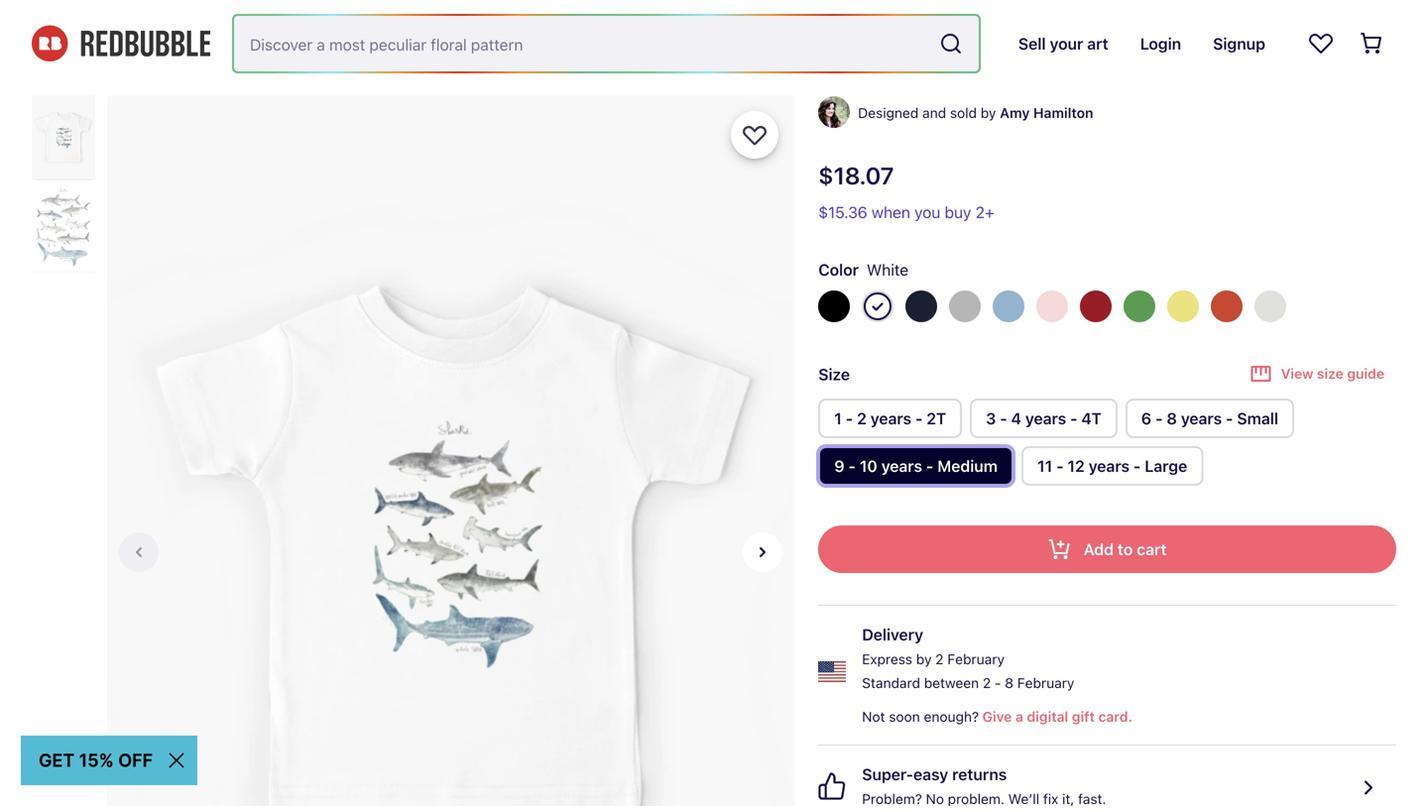 Task type: vqa. For each thing, say whether or not it's contained in the screenshot.
email field
no



Task type: locate. For each thing, give the bounding box(es) containing it.
amy hamilton link
[[1000, 101, 1094, 125]]

download the redbubble app link
[[712, 0, 935, 19]]

redbubble logo image
[[32, 26, 210, 62]]

size
[[819, 365, 850, 384]]

original
[[494, 0, 549, 19]]

2 up between
[[936, 651, 944, 668]]

$15.36
[[819, 203, 868, 222]]

hamilton
[[1034, 105, 1094, 121]]

color white
[[819, 260, 909, 279]]

by right the sold
[[981, 105, 997, 121]]

black, color element
[[819, 291, 851, 322]]

february
[[948, 651, 1005, 668], [1018, 675, 1075, 692]]

None radio
[[819, 446, 1014, 486], [1022, 446, 1204, 486], [819, 446, 1014, 486], [1022, 446, 1204, 486]]

white, color element
[[862, 291, 894, 322]]

february up digital
[[1018, 675, 1075, 692]]

red, color element
[[1081, 291, 1112, 322]]

8
[[1005, 675, 1014, 692]]

give a digital gift card. link
[[979, 705, 1133, 729]]

on
[[577, 0, 595, 19]]

1 horizontal spatial 2
[[983, 675, 991, 692]]

sharks
[[819, 65, 882, 89]]

super-
[[862, 765, 914, 784]]

dark blue, color element
[[906, 291, 938, 322]]

card.
[[1099, 709, 1133, 725]]

by
[[981, 105, 997, 121], [917, 651, 932, 668]]

sold
[[950, 105, 977, 121]]

download
[[712, 0, 787, 19]]

-
[[995, 675, 1002, 692]]

0 horizontal spatial by
[[917, 651, 932, 668]]

color
[[819, 260, 859, 279]]

designed
[[858, 105, 919, 121]]

and
[[923, 105, 947, 121]]

light blue, color element
[[993, 291, 1025, 322]]

returns
[[953, 765, 1007, 784]]

express
[[862, 651, 913, 668]]

easy
[[914, 765, 949, 784]]

give
[[983, 709, 1012, 725]]

light yellow, color element
[[1168, 291, 1200, 322]]

None field
[[234, 16, 979, 71]]

delivery
[[862, 626, 924, 644]]

art
[[553, 0, 573, 19]]

by up between
[[917, 651, 932, 668]]

super-easy returns
[[862, 765, 1007, 784]]

0 vertical spatial february
[[948, 651, 1005, 668]]

2
[[936, 651, 944, 668], [983, 675, 991, 692]]

february up -
[[948, 651, 1005, 668]]

Search term search field
[[234, 16, 932, 71]]

digital
[[1027, 709, 1069, 725]]

1 horizontal spatial by
[[981, 105, 997, 121]]

1 horizontal spatial february
[[1018, 675, 1075, 692]]

1 vertical spatial by
[[917, 651, 932, 668]]

light pink, color element
[[1037, 291, 1069, 322]]

stuff.
[[671, 0, 708, 19]]

2 left -
[[983, 675, 991, 692]]

flag of us image
[[819, 658, 847, 686]]

0 vertical spatial by
[[981, 105, 997, 121]]

$18.07
[[819, 162, 894, 190]]

None radio
[[819, 399, 963, 439], [970, 399, 1118, 439], [1126, 399, 1295, 439], [819, 399, 963, 439], [970, 399, 1118, 439], [1126, 399, 1295, 439]]

0 horizontal spatial 2
[[936, 651, 944, 668]]



Task type: describe. For each thing, give the bounding box(es) containing it.
enough?
[[924, 709, 979, 725]]

app
[[905, 0, 935, 19]]

standard
[[862, 675, 921, 692]]

shirt
[[950, 65, 994, 89]]

original art on awesome stuff. download the redbubble app
[[494, 0, 935, 19]]

by inside the "delivery express by 2 february standard between 2 - 8 february"
[[917, 651, 932, 668]]

not
[[862, 709, 886, 725]]

0 vertical spatial 2
[[936, 651, 944, 668]]

image 1 of 2 group
[[107, 95, 795, 807]]

0 horizontal spatial february
[[948, 651, 1005, 668]]

1 vertical spatial 2
[[983, 675, 991, 692]]

amy
[[1000, 105, 1030, 121]]

designed and sold by amy hamilton
[[858, 105, 1094, 121]]

size option group
[[819, 399, 1397, 494]]

not soon enough? give a digital gift card.
[[862, 709, 1133, 725]]

gift
[[1072, 709, 1095, 725]]

sharks kids t-shirt
[[819, 65, 994, 89]]

2+
[[976, 203, 995, 222]]

t-
[[931, 65, 950, 89]]

redbubble
[[819, 0, 901, 19]]

super-easy returns link
[[819, 746, 1397, 807]]

you
[[915, 203, 941, 222]]

delivery express by 2 february standard between 2 - 8 february
[[862, 626, 1075, 692]]

between
[[924, 675, 979, 692]]

light grey, color element
[[1255, 291, 1287, 322]]

green, color element
[[1124, 291, 1156, 322]]

$15.36 when you buy 2+
[[819, 203, 995, 222]]

white
[[867, 260, 909, 279]]

soon
[[889, 709, 920, 725]]

the
[[791, 0, 816, 19]]

kids
[[886, 65, 926, 89]]

when
[[872, 203, 911, 222]]

awesome
[[599, 0, 667, 19]]

1 vertical spatial february
[[1018, 675, 1075, 692]]

buy
[[945, 203, 972, 222]]

a
[[1016, 709, 1024, 725]]

heather grey, color element
[[950, 291, 981, 322]]

orange, color element
[[1212, 291, 1243, 322]]



